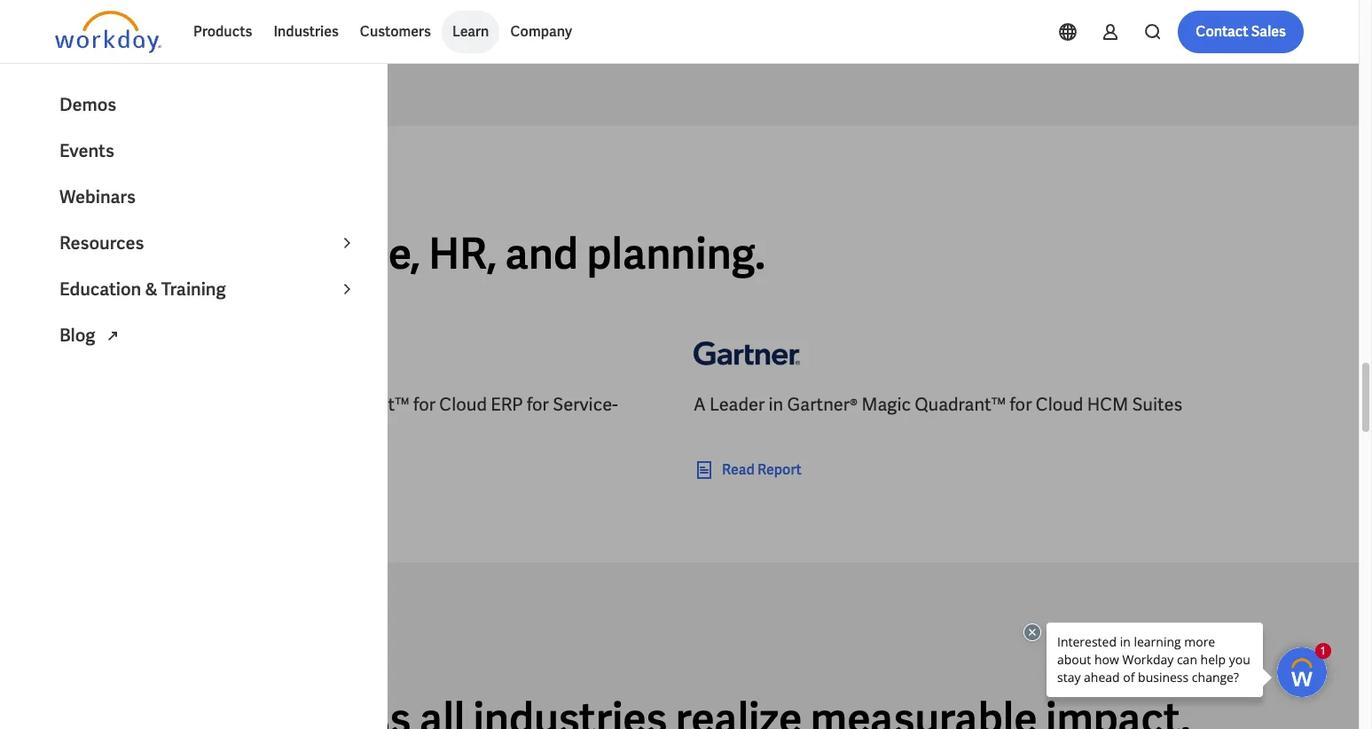 Task type: vqa. For each thing, say whether or not it's contained in the screenshot.
Revenue
no



Task type: describe. For each thing, give the bounding box(es) containing it.
leader for a leader in 2023 gartner® magic quadrant™ for cloud erp for service- centric enterprises
[[71, 393, 126, 416]]

2 horizontal spatial learn
[[503, 13, 540, 31]]

contact sales link
[[1178, 11, 1304, 53]]

education
[[59, 278, 141, 301]]

demos
[[59, 93, 116, 116]]

centric
[[55, 418, 114, 441]]

hcm
[[1087, 393, 1128, 416]]

industries
[[274, 22, 339, 41]]

a leader in 2023 gartner® magic quadrant™ for cloud erp for service- centric enterprises
[[55, 393, 618, 441]]

contact
[[1196, 22, 1248, 41]]

customers
[[360, 22, 431, 41]]

2 learn more link from the left
[[503, 12, 577, 33]]

read report link
[[694, 460, 802, 481]]

a for a leader in 2023 gartner® magic quadrant™ for cloud erp for service- centric enterprises
[[55, 393, 67, 416]]

1 learn more link from the left
[[77, 12, 151, 33]]

leader
[[93, 227, 214, 282]]

products
[[193, 22, 252, 41]]

2 cloud from the left
[[1036, 393, 1083, 416]]

and
[[505, 227, 578, 282]]

in for 2023
[[130, 393, 145, 416]]

planning.
[[587, 227, 765, 282]]

2 more from the left
[[543, 13, 577, 31]]

resources button
[[49, 220, 368, 266]]

read
[[722, 461, 755, 479]]

in for gartner®
[[769, 393, 783, 416]]

gartner image for 2023
[[55, 329, 161, 378]]

company button
[[500, 11, 583, 53]]

events
[[59, 139, 114, 162]]

in for finance,
[[223, 227, 259, 282]]

gartner® inside a leader in 2023 gartner® magic quadrant™ for cloud erp for service- centric enterprises
[[191, 393, 261, 416]]

2 quadrant™ from the left
[[915, 393, 1006, 416]]

opens in a new tab image
[[102, 326, 124, 347]]

2 for from the left
[[527, 393, 549, 416]]

contact sales
[[1196, 22, 1286, 41]]

resources
[[59, 231, 144, 255]]

education & training button
[[49, 266, 368, 312]]

sales
[[1251, 22, 1286, 41]]

a leader in finance, hr, and planning.
[[55, 227, 765, 282]]

company
[[510, 22, 572, 41]]

2 gartner® from the left
[[787, 393, 858, 416]]

what
[[55, 184, 92, 200]]

what analysts say
[[55, 184, 182, 200]]

customers button
[[349, 11, 442, 53]]

webinars
[[59, 185, 136, 208]]



Task type: locate. For each thing, give the bounding box(es) containing it.
hr,
[[429, 227, 497, 282]]

2 gartner image from the left
[[694, 329, 800, 378]]

a for a leader in gartner® magic quadrant™ for cloud hcm suites
[[694, 393, 706, 416]]

read report
[[722, 461, 802, 479]]

1 horizontal spatial leader
[[710, 393, 765, 416]]

gartner image
[[55, 329, 161, 378], [694, 329, 800, 378]]

quadrant™
[[318, 393, 410, 416], [915, 393, 1006, 416]]

products button
[[183, 11, 263, 53]]

leader inside a leader in 2023 gartner® magic quadrant™ for cloud erp for service- centric enterprises
[[71, 393, 126, 416]]

0 horizontal spatial leader
[[71, 393, 126, 416]]

1 learn more from the left
[[77, 13, 151, 31]]

learn more link
[[77, 12, 151, 33], [503, 12, 577, 33]]

learn more link right learn "dropdown button" at the left of the page
[[503, 12, 577, 33]]

a up read report link
[[694, 393, 706, 416]]

1 horizontal spatial in
[[223, 227, 259, 282]]

1 horizontal spatial magic
[[862, 393, 911, 416]]

0 horizontal spatial learn more link
[[77, 12, 151, 33]]

1 for from the left
[[413, 393, 436, 416]]

learn up demos
[[77, 13, 114, 31]]

gartner® up report
[[787, 393, 858, 416]]

1 horizontal spatial learn
[[452, 22, 489, 41]]

say
[[160, 184, 182, 200]]

leader
[[71, 393, 126, 416], [710, 393, 765, 416]]

a
[[55, 227, 85, 282], [55, 393, 67, 416], [694, 393, 706, 416]]

analysts
[[94, 184, 157, 200]]

1 horizontal spatial learn more link
[[503, 12, 577, 33]]

&
[[145, 278, 158, 301]]

learn left company
[[452, 22, 489, 41]]

magic inside a leader in 2023 gartner® magic quadrant™ for cloud erp for service- centric enterprises
[[265, 393, 314, 416]]

learn more link up demos
[[77, 12, 151, 33]]

finance,
[[267, 227, 420, 282]]

blog link
[[49, 312, 368, 358]]

1 quadrant™ from the left
[[318, 393, 410, 416]]

learn right learn "dropdown button" at the left of the page
[[503, 13, 540, 31]]

in
[[223, 227, 259, 282], [130, 393, 145, 416], [769, 393, 783, 416]]

0 horizontal spatial cloud
[[439, 393, 487, 416]]

1 cloud from the left
[[439, 393, 487, 416]]

in up report
[[769, 393, 783, 416]]

learn
[[77, 13, 114, 31], [503, 13, 540, 31], [452, 22, 489, 41]]

for left erp
[[413, 393, 436, 416]]

1 leader from the left
[[71, 393, 126, 416]]

in left the 2023
[[130, 393, 145, 416]]

0 horizontal spatial learn more
[[77, 13, 151, 31]]

1 horizontal spatial gartner®
[[787, 393, 858, 416]]

0 horizontal spatial learn
[[77, 13, 114, 31]]

events link
[[49, 128, 368, 174]]

for left hcm
[[1010, 393, 1032, 416]]

2 learn more from the left
[[503, 13, 577, 31]]

a for a leader in finance, hr, and planning.
[[55, 227, 85, 282]]

2 horizontal spatial in
[[769, 393, 783, 416]]

learn inside "dropdown button"
[[452, 22, 489, 41]]

1 gartner® from the left
[[191, 393, 261, 416]]

1 more from the left
[[117, 13, 151, 31]]

cloud left erp
[[439, 393, 487, 416]]

0 horizontal spatial more
[[117, 13, 151, 31]]

2 magic from the left
[[862, 393, 911, 416]]

2023
[[149, 393, 187, 416]]

cloud inside a leader in 2023 gartner® magic quadrant™ for cloud erp for service- centric enterprises
[[439, 393, 487, 416]]

webinars link
[[49, 174, 368, 220]]

learn more up demos
[[77, 13, 151, 31]]

education & training
[[59, 278, 226, 301]]

in down "webinars" link
[[223, 227, 259, 282]]

cloud left hcm
[[1036, 393, 1083, 416]]

0 horizontal spatial for
[[413, 393, 436, 416]]

1 horizontal spatial learn more
[[503, 13, 577, 31]]

gartner® right the 2023
[[191, 393, 261, 416]]

enterprises
[[118, 418, 210, 441]]

go to the homepage image
[[55, 11, 161, 53]]

for right erp
[[527, 393, 549, 416]]

a down what
[[55, 227, 85, 282]]

for
[[413, 393, 436, 416], [527, 393, 549, 416], [1010, 393, 1032, 416]]

2 horizontal spatial for
[[1010, 393, 1032, 416]]

training
[[161, 278, 226, 301]]

1 magic from the left
[[265, 393, 314, 416]]

1 horizontal spatial cloud
[[1036, 393, 1083, 416]]

suites
[[1132, 393, 1183, 416]]

service-
[[553, 393, 618, 416]]

1 horizontal spatial more
[[543, 13, 577, 31]]

0 horizontal spatial magic
[[265, 393, 314, 416]]

leader up "centric" at the left of page
[[71, 393, 126, 416]]

a leader in gartner® magic quadrant™ for cloud hcm suites
[[694, 393, 1183, 416]]

gartner®
[[191, 393, 261, 416], [787, 393, 858, 416]]

a up "centric" at the left of page
[[55, 393, 67, 416]]

demos link
[[49, 82, 368, 128]]

leader up read
[[710, 393, 765, 416]]

leader for a leader in gartner® magic quadrant™ for cloud hcm suites
[[710, 393, 765, 416]]

1 horizontal spatial quadrant™
[[915, 393, 1006, 416]]

0 horizontal spatial gartner®
[[191, 393, 261, 416]]

0 horizontal spatial in
[[130, 393, 145, 416]]

3 for from the left
[[1010, 393, 1032, 416]]

in inside a leader in 2023 gartner® magic quadrant™ for cloud erp for service- centric enterprises
[[130, 393, 145, 416]]

1 horizontal spatial gartner image
[[694, 329, 800, 378]]

report
[[757, 461, 802, 479]]

0 horizontal spatial quadrant™
[[318, 393, 410, 416]]

1 horizontal spatial for
[[527, 393, 549, 416]]

erp
[[491, 393, 523, 416]]

learn more
[[77, 13, 151, 31], [503, 13, 577, 31]]

industries button
[[263, 11, 349, 53]]

0 horizontal spatial gartner image
[[55, 329, 161, 378]]

learn button
[[442, 11, 500, 53]]

1 gartner image from the left
[[55, 329, 161, 378]]

learn more right learn "dropdown button" at the left of the page
[[503, 13, 577, 31]]

a inside a leader in 2023 gartner® magic quadrant™ for cloud erp for service- centric enterprises
[[55, 393, 67, 416]]

quadrant™ inside a leader in 2023 gartner® magic quadrant™ for cloud erp for service- centric enterprises
[[318, 393, 410, 416]]

gartner image for gartner®
[[694, 329, 800, 378]]

blog
[[59, 324, 99, 347]]

magic
[[265, 393, 314, 416], [862, 393, 911, 416]]

2 leader from the left
[[710, 393, 765, 416]]

cloud
[[439, 393, 487, 416], [1036, 393, 1083, 416]]

more
[[117, 13, 151, 31], [543, 13, 577, 31]]



